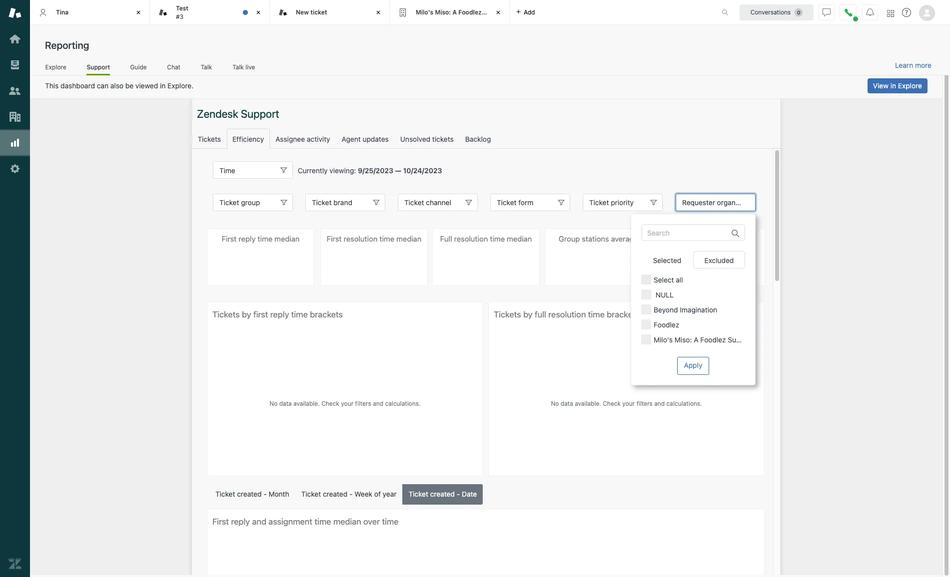 Task type: vqa. For each thing, say whether or not it's contained in the screenshot.
viewed on the top left of page
yes



Task type: describe. For each thing, give the bounding box(es) containing it.
in inside button
[[891, 81, 896, 90]]

tabs tab list
[[30, 0, 711, 25]]

explore inside explore 'link'
[[45, 63, 66, 71]]

also
[[110, 81, 123, 90]]

notifications image
[[866, 8, 874, 16]]

be
[[125, 81, 134, 90]]

close image for tina
[[133, 7, 143, 17]]

customers image
[[8, 84, 21, 97]]

a
[[453, 8, 457, 16]]

views image
[[8, 58, 21, 71]]

tina tab
[[30, 0, 150, 25]]

test
[[176, 5, 188, 12]]

milo's miso: a foodlez subsidiary tab
[[390, 0, 515, 25]]

add
[[524, 8, 535, 16]]

support link
[[87, 63, 110, 75]]

explore inside view in explore button
[[898, 81, 922, 90]]

button displays agent's chat status as invisible. image
[[823, 8, 831, 16]]

view in explore
[[873, 81, 922, 90]]

get started image
[[8, 32, 21, 45]]

conversations button
[[740, 4, 814, 20]]

guide
[[130, 63, 147, 71]]

more
[[915, 61, 932, 69]]

tina
[[56, 8, 69, 16]]

chat
[[167, 63, 180, 71]]

reporting image
[[8, 136, 21, 149]]

this
[[45, 81, 59, 90]]

new
[[296, 8, 309, 16]]

organizations image
[[8, 110, 21, 123]]

view
[[873, 81, 889, 90]]

close image inside 'milo's miso: a foodlez subsidiary' tab
[[493, 7, 503, 17]]

new ticket
[[296, 8, 327, 16]]

explore link
[[45, 63, 67, 74]]

support
[[87, 63, 110, 71]]

milo's
[[416, 8, 433, 16]]

talk for talk live
[[233, 63, 244, 71]]

new ticket tab
[[270, 0, 390, 25]]

view in explore button
[[868, 78, 928, 93]]

talk live
[[233, 63, 255, 71]]



Task type: locate. For each thing, give the bounding box(es) containing it.
get help image
[[902, 8, 911, 17]]

learn more
[[895, 61, 932, 69]]

explore.
[[167, 81, 194, 90]]

close image left the milo's
[[373, 7, 383, 17]]

can
[[97, 81, 108, 90]]

explore up this
[[45, 63, 66, 71]]

close image
[[253, 7, 263, 17], [493, 7, 503, 17]]

learn
[[895, 61, 913, 69]]

close image for new ticket
[[373, 7, 383, 17]]

milo's miso: a foodlez subsidiary
[[416, 8, 515, 16]]

main element
[[0, 0, 30, 578]]

explore down learn more 'link' at the top
[[898, 81, 922, 90]]

subsidiary
[[483, 8, 515, 16]]

0 horizontal spatial in
[[160, 81, 166, 90]]

close image left the #3
[[133, 7, 143, 17]]

chat link
[[167, 63, 181, 74]]

zendesk image
[[8, 558, 21, 571]]

reporting
[[45, 39, 89, 51]]

#3
[[176, 13, 183, 20]]

zendesk products image
[[887, 10, 894, 17]]

talk link
[[201, 63, 212, 74]]

1 in from the left
[[160, 81, 166, 90]]

close image inside new ticket tab
[[373, 7, 383, 17]]

talk right chat
[[201, 63, 212, 71]]

zendesk support image
[[8, 6, 21, 19]]

1 talk from the left
[[201, 63, 212, 71]]

guide link
[[130, 63, 147, 74]]

close image
[[133, 7, 143, 17], [373, 7, 383, 17]]

2 close image from the left
[[373, 7, 383, 17]]

admin image
[[8, 162, 21, 175]]

1 close image from the left
[[253, 7, 263, 17]]

talk inside talk link
[[201, 63, 212, 71]]

viewed
[[135, 81, 158, 90]]

foodlez
[[458, 8, 482, 16]]

1 vertical spatial explore
[[898, 81, 922, 90]]

add button
[[510, 0, 541, 24]]

close image inside tab
[[253, 7, 263, 17]]

test #3
[[176, 5, 188, 20]]

in right viewed
[[160, 81, 166, 90]]

2 close image from the left
[[493, 7, 503, 17]]

close image left new
[[253, 7, 263, 17]]

2 talk from the left
[[233, 63, 244, 71]]

0 horizontal spatial explore
[[45, 63, 66, 71]]

0 horizontal spatial close image
[[253, 7, 263, 17]]

ticket
[[310, 8, 327, 16]]

this dashboard can also be viewed in explore.
[[45, 81, 194, 90]]

1 horizontal spatial close image
[[373, 7, 383, 17]]

0 horizontal spatial close image
[[133, 7, 143, 17]]

tab containing test
[[150, 0, 270, 25]]

1 horizontal spatial in
[[891, 81, 896, 90]]

1 close image from the left
[[133, 7, 143, 17]]

0 horizontal spatial talk
[[201, 63, 212, 71]]

in
[[160, 81, 166, 90], [891, 81, 896, 90]]

talk for talk
[[201, 63, 212, 71]]

miso:
[[435, 8, 451, 16]]

1 horizontal spatial explore
[[898, 81, 922, 90]]

explore
[[45, 63, 66, 71], [898, 81, 922, 90]]

close image inside tina tab
[[133, 7, 143, 17]]

1 horizontal spatial close image
[[493, 7, 503, 17]]

close image left add 'popup button'
[[493, 7, 503, 17]]

talk live link
[[232, 63, 255, 74]]

talk inside talk live link
[[233, 63, 244, 71]]

2 in from the left
[[891, 81, 896, 90]]

in right view
[[891, 81, 896, 90]]

conversations
[[751, 8, 791, 16]]

1 horizontal spatial talk
[[233, 63, 244, 71]]

0 vertical spatial explore
[[45, 63, 66, 71]]

live
[[245, 63, 255, 71]]

tab
[[150, 0, 270, 25]]

talk
[[201, 63, 212, 71], [233, 63, 244, 71]]

talk left live
[[233, 63, 244, 71]]

dashboard
[[61, 81, 95, 90]]

learn more link
[[895, 61, 932, 70]]



